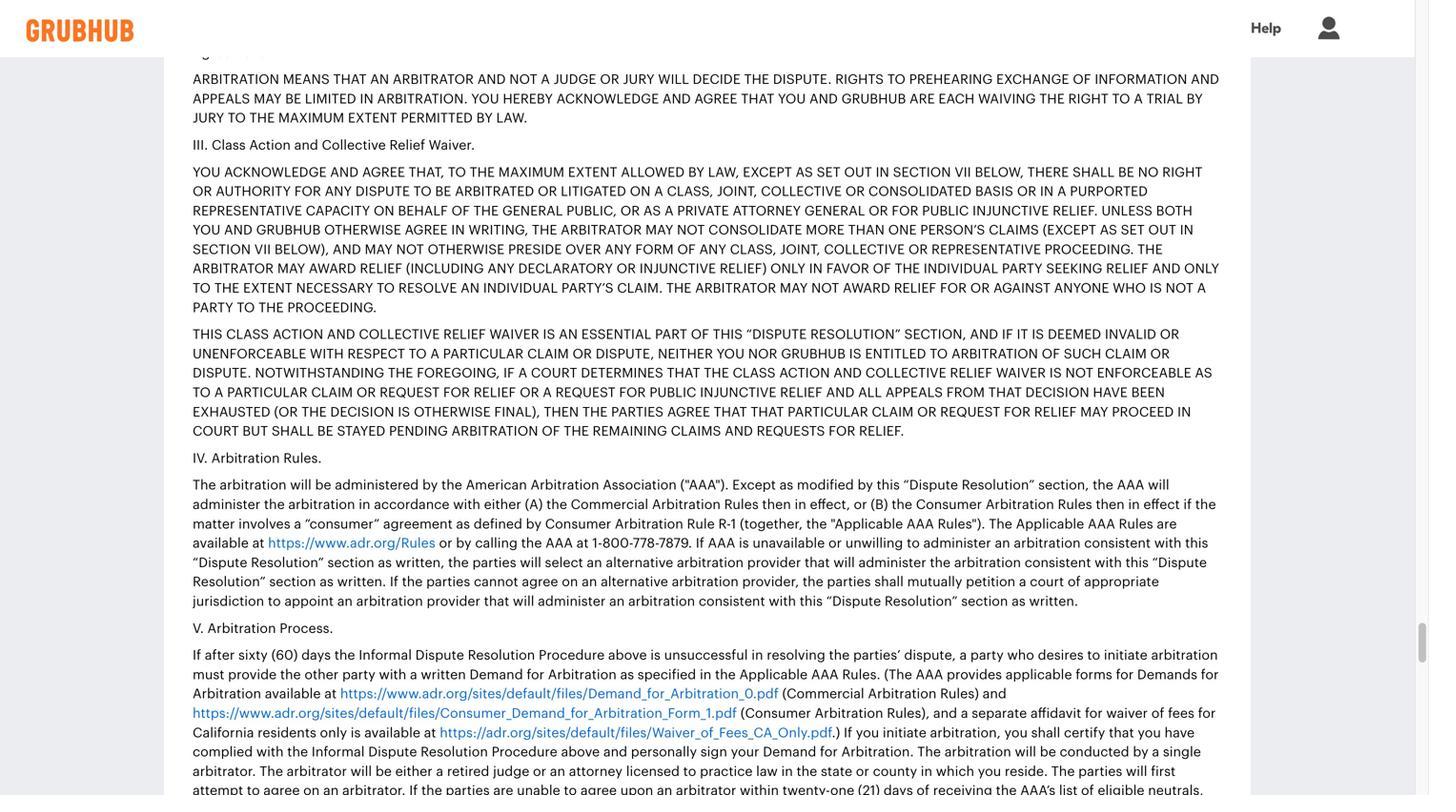 Task type: describe. For each thing, give the bounding box(es) containing it.
procedure inside '.) if you initiate arbitration, you shall certify that you have complied with the informal dispute resolution procedure above and personally sign your demand for arbitration. the arbitration will be conducted by a single arbitrator. the arbitrator will be either a retired judge or an attorney licensed to practice law in the state or county in which you reside. the parties will first attempt to agree on an arbitrator. if the parties are unable to agree upon an arbitrator within twenty-one (21) days of receiving the aaa's list of eligible neutra'
[[492, 746, 558, 759]]

0 horizontal spatial party
[[342, 668, 375, 682]]

2 vertical spatial consistent
[[699, 595, 765, 608]]

purported
[[1070, 185, 1148, 198]]

1 vertical spatial joint,
[[780, 243, 820, 256]]

1 horizontal spatial rules
[[1058, 498, 1092, 511]]

arbitration up rule
[[652, 498, 721, 511]]

agree down behalf
[[405, 224, 448, 237]]

extent inside arbitration means that an arbitrator and not a judge or jury will decide the dispute. rights to prehearing exchange of information and appeals may be limited in arbitration. you hereby acknowledge and agree that you and grubhub are each waiving the right to a trial by jury to the maximum extent permitted by law.
[[348, 112, 397, 125]]

0 horizontal spatial jury
[[193, 112, 224, 125]]

calling
[[475, 537, 518, 550]]

in inside the this class action and collective relief waiver is an essential part of this "dispute resolution" section, and if it is deemed invalid or unenforceable with respect to a particular claim or dispute, neither you nor grubhub is entitled to arbitration of such claim or dispute. notwithstanding the foregoing, if a court determines that the class action and collective relief waiver is not enforceable as to a particular claim or request for relief or a request for public injunctive relief and all appeals from that decision have been exhausted (or the decision is otherwise final), then the parties agree that that particular claim or request for relief may proceed in court but shall be stayed pending arbitration of the remaining claims and requests for relief.
[[1177, 405, 1191, 419]]

the right rules").
[[989, 517, 1012, 531]]

iv.
[[193, 452, 208, 465]]

is inside if after sixty (60) days the informal dispute resolution procedure above is unsuccessful in resolving the parties' dispute, a party who desires to initiate arbitration must provide the other party with a written demand for arbitration as specified in the applicable aaa rules. (the aaa provides applicable forms for demands for arbitration available at
[[650, 649, 661, 662]]

trial
[[1147, 92, 1183, 106]]

claim down all
[[872, 405, 914, 419]]

the right the section,
[[1093, 479, 1113, 492]]

2 horizontal spatial rules
[[1119, 517, 1153, 531]]

parties up cannot at the left of page
[[472, 556, 516, 570]]

administered
[[335, 479, 419, 492]]

arbitration inside arbitration means that an arbitrator and not a judge or jury will decide the dispute. rights to prehearing exchange of information and appeals may be limited in arbitration. you hereby acknowledge and agree that you and grubhub are each waiving the right to a trial by jury to the maximum extent permitted by law.
[[193, 73, 279, 86]]

0 horizontal spatial class,
[[667, 185, 713, 198]]

by inside or by calling the aaa at 1-800-778-7879. if aaa is unavailable or unwilling to administer an arbitration consistent with this "dispute resolution" section as written, the parties will select an alternative arbitration provider that will administer the arbitration consistent with this "dispute resolution" section as written. if the parties cannot agree on an alternative arbitration provider, the parties shall mutually petition a court of appropriate jurisdiction to appoint an arbitration provider that will administer an arbitration consistent with this "dispute resolution" section as written.
[[456, 537, 472, 550]]

applicable inside if after sixty (60) days the informal dispute resolution procedure above is unsuccessful in resolving the parties' dispute, a party who desires to initiate arbitration must provide the other party with a written demand for arbitration as specified in the applicable aaa rules. (the aaa provides applicable forms for demands for arbitration available at
[[739, 668, 808, 682]]

an up 'petition'
[[995, 537, 1010, 550]]

basis
[[975, 185, 1013, 198]]

on inside '.) if you initiate arbitration, you shall certify that you have complied with the informal dispute resolution procedure above and personally sign your demand for arbitration. the arbitration will be conducted by a single arbitrator. the arbitrator will be either a retired judge or an attorney licensed to practice law in the state or county in which you reside. the parties will first attempt to agree on an arbitrator. if the parties are unable to agree upon an arbitrator within twenty-one (21) days of receiving the aaa's list of eligible neutra'
[[303, 784, 320, 795]]

the right (a)
[[546, 498, 567, 511]]

"dispute
[[746, 328, 807, 341]]

1 horizontal spatial proceeding.
[[1045, 243, 1134, 256]]

arbitrator down authority
[[193, 262, 274, 276]]

against
[[993, 282, 1051, 295]]

0 horizontal spatial section
[[193, 243, 251, 256]]

initiate inside '.) if you initiate arbitration, you shall certify that you have complied with the informal dispute resolution procedure above and personally sign your demand for arbitration. the arbitration will be conducted by a single arbitrator. the arbitrator will be either a retired judge or an attorney licensed to practice law in the state or county in which you reside. the parties will first attempt to agree on an arbitrator. if the parties are unable to agree upon an arbitrator within twenty-one (21) days of receiving the aaa's list of eligible neutra'
[[883, 726, 927, 740]]

you up the 'arbitration.'
[[856, 726, 879, 740]]

appoint
[[284, 595, 334, 608]]

collective up respect
[[359, 328, 440, 341]]

shall inside '.) if you initiate arbitration, you shall certify that you have complied with the informal dispute resolution procedure above and personally sign your demand for arbitration. the arbitration will be conducted by a single arbitrator. the arbitrator will be either a retired judge or an attorney licensed to practice law in the state or county in which you reside. the parties will first attempt to agree on an arbitrator. if the parties are unable to agree upon an arbitrator within twenty-one (21) days of receiving the aaa's list of eligible neutra'
[[1031, 726, 1060, 740]]

the up list
[[1051, 765, 1075, 778]]

aaa down 'dispute,'
[[916, 668, 943, 682]]

2 horizontal spatial extent
[[568, 166, 617, 179]]

the right written,
[[448, 556, 469, 570]]

you acknowledge and agree that, to the maximum extent allowed by law, except as set out in section vii below, there shall be no right or authority for any dispute to be arbitrated or litigated on a class, joint, collective or consolidated basis or in a purported representative capacity on behalf of the general public, or as a private attorney general or for public injunctive relief. unless both you and grubhub otherwise agree in writing, the arbitrator may not consolidate more than one person's claims (except as set out in section vii below), and may not otherwise preside over any form of any class, joint, collective or representative proceeding. the arbitrator may award relief (including any declaratory or injunctive relief) only in favor of the individual party seeking relief and only to the extent necessary to resolve an individual party's claim. the arbitrator may not award relief for or against anyone who is not a party to the proceeding.
[[193, 166, 1219, 314]]

conducted
[[1060, 746, 1129, 759]]

1 vertical spatial consistent
[[1025, 556, 1091, 570]]

and down rights
[[809, 92, 838, 106]]

the arbitration will be administered by the american arbitration association ("aaa"). except as modified by this "dispute resolution" section, the aaa will administer the arbitration in accordance with either (a) the commercial arbitration rules then in effect, or (b) the consumer arbitration rules then in effect if the matter involves a "consumer" agreement as defined by consumer arbitration rule r-1 (together, the "applicable aaa rules"). the applicable aaa rules are available at
[[193, 479, 1216, 550]]

are inside '.) if you initiate arbitration, you shall certify that you have complied with the informal dispute resolution procedure above and personally sign your demand for arbitration. the arbitration will be conducted by a single arbitrator. the arbitrator will be either a retired judge or an attorney licensed to practice law in the state or county in which you reside. the parties will first attempt to agree on an arbitrator. if the parties are unable to agree upon an arbitrator within twenty-one (21) days of receiving the aaa's list of eligible neutra'
[[493, 784, 513, 795]]

grubhub inside you acknowledge and agree that, to the maximum extent allowed by law, except as set out in section vii below, there shall be no right or authority for any dispute to be arbitrated or litigated on a class, joint, collective or consolidated basis or in a purported representative capacity on behalf of the general public, or as a private attorney general or for public injunctive relief. unless both you and grubhub otherwise agree in writing, the arbitrator may not consolidate more than one person's claims (except as set out in section vii below), and may not otherwise preside over any form of any class, joint, collective or representative proceeding. the arbitrator may award relief (including any declaratory or injunctive relief) only in favor of the individual party seeking relief and only to the extent necessary to resolve an individual party's claim. the arbitrator may not award relief for or against anyone who is not a party to the proceeding.
[[256, 224, 321, 237]]

"dispute down if
[[1152, 556, 1207, 570]]

upon
[[620, 784, 653, 795]]

only
[[320, 726, 347, 740]]

dispute,
[[904, 649, 956, 662]]

consolidate
[[708, 224, 802, 237]]

an down the select
[[582, 576, 597, 589]]

claim down the invalid
[[1105, 347, 1147, 361]]

or up (21)
[[856, 765, 869, 778]]

this down if
[[1185, 537, 1208, 550]]

one
[[830, 784, 854, 795]]

relief up section,
[[894, 282, 936, 295]]

(consumer
[[741, 707, 811, 720]]

acknowledge inside arbitration means that an arbitrator and not a judge or jury will decide the dispute. rights to prehearing exchange of information and appeals may be limited in arbitration. you hereby acknowledge and agree that you and grubhub are each waiving the right to a trial by jury to the maximum extent permitted by law.
[[556, 92, 659, 106]]

which
[[936, 765, 974, 778]]

0 vertical spatial provider
[[747, 556, 801, 570]]

aaa left rules").
[[907, 517, 934, 531]]

1 horizontal spatial decision
[[1025, 386, 1089, 399]]

not down favor
[[811, 282, 839, 295]]

this up resolving
[[800, 595, 823, 608]]

1 vertical spatial on
[[374, 204, 394, 218]]

1 vertical spatial decision
[[330, 405, 394, 419]]

the up other
[[334, 649, 355, 662]]

0 vertical spatial party
[[1002, 262, 1043, 276]]

reside.
[[1005, 765, 1048, 778]]

1 horizontal spatial individual
[[924, 262, 998, 276]]

resolving
[[767, 649, 825, 662]]

in left writing,
[[451, 224, 465, 237]]

proceed
[[1112, 405, 1174, 419]]

in left 'effect'
[[1128, 498, 1140, 511]]

of down then
[[542, 425, 560, 438]]

in left effect,
[[795, 498, 806, 511]]

exhausted
[[193, 405, 270, 419]]

and down authority
[[224, 224, 253, 237]]

resolution inside '.) if you initiate arbitration, you shall certify that you have complied with the informal dispute resolution procedure above and personally sign your demand for arbitration. the arbitration will be conducted by a single arbitrator. the arbitrator will be either a retired judge or an attorney licensed to practice law in the state or county in which you reside. the parties will first attempt to agree on an arbitrator. if the parties are unable to agree upon an arbitrator within twenty-one (21) days of receiving the aaa's list of eligible neutra'
[[421, 746, 488, 759]]

or down "applicable
[[828, 537, 842, 550]]

not right who
[[1166, 282, 1194, 295]]

below,
[[975, 166, 1024, 179]]

it
[[1017, 328, 1028, 341]]

any right over
[[605, 243, 632, 256]]

be left no on the top right of the page
[[1118, 166, 1134, 179]]

0 horizontal spatial party
[[193, 301, 233, 314]]

personally
[[631, 746, 697, 759]]

california
[[193, 726, 254, 740]]

seeking
[[1046, 262, 1103, 276]]

defined
[[474, 517, 522, 531]]

"dispute inside the arbitration will be administered by the american arbitration association ("aaa"). except as modified by this "dispute resolution" section, the aaa will administer the arbitration in accordance with either (a) the commercial arbitration rules then in effect, or (b) the consumer arbitration rules then in effect if the matter involves a "consumer" agreement as defined by consumer arbitration rule r-1 (together, the "applicable aaa rules"). the applicable aaa rules are available at
[[903, 479, 958, 492]]

claims inside the this class action and collective relief waiver is an essential part of this "dispute resolution" section, and if it is deemed invalid or unenforceable with respect to a particular claim or dispute, neither you nor grubhub is entitled to arbitration of such claim or dispute. notwithstanding the foregoing, if a court determines that the class action and collective relief waiver is not enforceable as to a particular claim or request for relief or a request for public injunctive relief and all appeals from that decision have been exhausted (or the decision is otherwise final), then the parties agree that that particular claim or request for relief may proceed in court but shall be stayed pending arbitration of the remaining claims and requests for relief.
[[671, 425, 721, 438]]

decide
[[693, 73, 741, 86]]

no
[[1138, 166, 1159, 179]]

help link
[[1232, 7, 1300, 50]]

written
[[421, 668, 466, 682]]

1 vertical spatial otherwise
[[428, 243, 505, 256]]

agree inside or by calling the aaa at 1-800-778-7879. if aaa is unavailable or unwilling to administer an arbitration consistent with this "dispute resolution" section as written, the parties will select an alternative arbitration provider that will administer the arbitration consistent with this "dispute resolution" section as written. if the parties cannot agree on an alternative arbitration provider, the parties shall mutually petition a court of appropriate jurisdiction to appoint an arbitration provider that will administer an arbitration consistent with this "dispute resolution" section as written.
[[522, 576, 558, 589]]

the up the mutually
[[930, 556, 951, 570]]

(together,
[[740, 517, 803, 531]]

the down written,
[[402, 576, 423, 589]]

form
[[635, 243, 674, 256]]

you up law.
[[471, 92, 499, 106]]

initiate inside if after sixty (60) days the informal dispute resolution procedure above is unsuccessful in resolving the parties' dispute, a party who desires to initiate arbitration must provide the other party with a written demand for arbitration as specified in the applicable aaa rules. (the aaa provides applicable forms for demands for arbitration available at
[[1104, 649, 1148, 662]]

of inside arbitration means that an arbitrator and not a judge or jury will decide the dispute. rights to prehearing exchange of information and appeals may be limited in arbitration. you hereby acknowledge and agree that you and grubhub are each waiving the right to a trial by jury to the maximum extent permitted by law.
[[1073, 73, 1091, 86]]

1 horizontal spatial request
[[555, 386, 616, 399]]

with inside the arbitration will be administered by the american arbitration association ("aaa"). except as modified by this "dispute resolution" section, the aaa will administer the arbitration in accordance with either (a) the commercial arbitration rules then in effect, or (b) the consumer arbitration rules then in effect if the matter involves a "consumer" agreement as defined by consumer arbitration rule r-1 (together, the "applicable aaa rules"). the applicable aaa rules are available at
[[453, 498, 480, 511]]

modified
[[797, 479, 854, 492]]

agree up dispute on the left of page
[[362, 166, 405, 179]]

1 horizontal spatial award
[[843, 282, 890, 295]]

who
[[1113, 282, 1146, 295]]

this inside the arbitration will be administered by the american arbitration association ("aaa"). except as modified by this "dispute resolution" section, the aaa will administer the arbitration in accordance with either (a) the commercial arbitration rules then in effect, or (b) the consumer arbitration rules then in effect if the matter involves a "consumer" agreement as defined by consumer arbitration rule r-1 (together, the "applicable aaa rules"). the applicable aaa rules are available at
[[877, 479, 900, 492]]

1 horizontal spatial arbitration
[[451, 425, 538, 438]]

as down allowed
[[643, 204, 661, 218]]

1 then from the left
[[762, 498, 791, 511]]

cannot
[[474, 576, 518, 589]]

maximum inside arbitration means that an arbitrator and not a judge or jury will decide the dispute. rights to prehearing exchange of information and appeals may be limited in arbitration. you hereby acknowledge and agree that you and grubhub are each waiving the right to a trial by jury to the maximum extent permitted by law.
[[278, 112, 344, 125]]

the left parties'
[[829, 649, 850, 662]]

1 horizontal spatial class,
[[730, 243, 776, 256]]

arbitration up (a)
[[531, 479, 599, 492]]

administer inside the arbitration will be administered by the american arbitration association ("aaa"). except as modified by this "dispute resolution" section, the aaa will administer the arbitration in accordance with either (a) the commercial arbitration rules then in effect, or (b) the consumer arbitration rules then in effect if the matter involves a "consumer" agreement as defined by consumer arbitration rule r-1 (together, the "applicable aaa rules"). the applicable aaa rules are available at
[[193, 498, 260, 511]]

may inside arbitration means that an arbitrator and not a judge or jury will decide the dispute. rights to prehearing exchange of information and appeals may be limited in arbitration. you hereby acknowledge and agree that you and grubhub are each waiving the right to a trial by jury to the maximum extent permitted by law.
[[254, 92, 282, 106]]

a inside or by calling the aaa at 1-800-778-7879. if aaa is unavailable or unwilling to administer an arbitration consistent with this "dispute resolution" section as written, the parties will select an alternative arbitration provider that will administer the arbitration consistent with this "dispute resolution" section as written. if the parties cannot agree on an alternative arbitration provider, the parties shall mutually petition a court of appropriate jurisdiction to appoint an arbitration provider that will administer an arbitration consistent with this "dispute resolution" section as written.
[[1019, 576, 1026, 589]]

arbitrator down public,
[[561, 224, 642, 237]]

relief up from in the right of the page
[[950, 367, 992, 380]]

demand inside '.) if you initiate arbitration, you shall certify that you have complied with the informal dispute resolution procedure above and personally sign your demand for arbitration. the arbitration will be conducted by a single arbitrator. the arbitrator will be either a retired judge or an attorney licensed to practice law in the state or county in which you reside. the parties will first attempt to agree on an arbitrator. if the parties are unable to agree upon an arbitrator within twenty-one (21) days of receiving the aaa's list of eligible neutra'
[[763, 746, 816, 759]]

resolution" up appoint
[[251, 556, 324, 570]]

0 horizontal spatial vii
[[254, 243, 271, 256]]

aaa up 'effect'
[[1117, 479, 1144, 492]]

effect,
[[810, 498, 850, 511]]

but
[[242, 425, 268, 438]]

0 vertical spatial joint,
[[717, 185, 757, 198]]

a left retired
[[436, 765, 443, 778]]

arbitrator inside arbitration means that an arbitrator and not a judge or jury will decide the dispute. rights to prehearing exchange of information and appeals may be limited in arbitration. you hereby acknowledge and agree that you and grubhub are each waiving the right to a trial by jury to the maximum extent permitted by law.
[[393, 73, 474, 86]]

rules").
[[938, 517, 985, 531]]

1 vertical spatial out
[[1148, 224, 1176, 237]]

1 vertical spatial waiver
[[996, 367, 1046, 380]]

0 vertical spatial court
[[531, 367, 577, 380]]

as right except
[[779, 479, 793, 492]]

attempt
[[193, 784, 243, 795]]

1 horizontal spatial section
[[328, 556, 374, 570]]

2 horizontal spatial particular
[[788, 405, 868, 419]]

relief up final),
[[474, 386, 516, 399]]

or by calling the aaa at 1-800-778-7879. if aaa is unavailable or unwilling to administer an arbitration consistent with this "dispute resolution" section as written, the parties will select an alternative arbitration provider that will administer the arbitration consistent with this "dispute resolution" section as written. if the parties cannot agree on an alternative arbitration provider, the parties shall mutually petition a court of appropriate jurisdiction to appoint an arbitration provider that will administer an arbitration consistent with this "dispute resolution" section as written.
[[193, 537, 1208, 608]]

1 horizontal spatial on
[[630, 185, 651, 198]]

available inside (consumer arbitration rules), and a separate affidavit for waiver of fees for california residents only is available at
[[364, 726, 420, 740]]

claims inside you acknowledge and agree that, to the maximum extent allowed by law, except as set out in section vii below, there shall be no right or authority for any dispute to be arbitrated or litigated on a class, joint, collective or consolidated basis or in a purported representative capacity on behalf of the general public, or as a private attorney general or for public injunctive relief. unless both you and grubhub otherwise agree in writing, the arbitrator may not consolidate more than one person's claims (except as set out in section vii below), and may not otherwise preside over any form of any class, joint, collective or representative proceeding. the arbitrator may award relief (including any declaratory or injunctive relief) only in favor of the individual party seeking relief and only to the extent necessary to resolve an individual party's claim. the arbitrator may not award relief for or against anyone who is not a party to the proceeding.
[[989, 224, 1039, 237]]

the down https://www.adr.org/sites/default/files/consumer_demand_for_arbitration_form_1.pdf on the bottom of the page
[[421, 784, 442, 795]]

and up all
[[833, 367, 862, 380]]

an up the unable
[[550, 765, 565, 778]]

1 horizontal spatial section
[[893, 166, 951, 179]]

section,
[[904, 328, 966, 341]]

0 horizontal spatial proceeding.
[[287, 301, 377, 314]]

parties
[[611, 405, 664, 419]]

unwilling
[[845, 537, 903, 550]]

twenty-
[[782, 784, 830, 795]]

0 vertical spatial otherwise
[[324, 224, 401, 237]]

1 horizontal spatial set
[[1121, 224, 1145, 237]]

is down the resolution"
[[849, 347, 862, 361]]

be down that,
[[435, 185, 451, 198]]

relief
[[389, 139, 425, 152]]

for right fees
[[1198, 707, 1216, 720]]

you down separate
[[1004, 726, 1028, 740]]

be inside the this class action and collective relief waiver is an essential part of this "dispute resolution" section, and if it is deemed invalid or unenforceable with respect to a particular claim or dispute, neither you nor grubhub is entitled to arbitration of such claim or dispute. notwithstanding the foregoing, if a court determines that the class action and collective relief waiver is not enforceable as to a particular claim or request for relief or a request for public injunctive relief and all appeals from that decision have been exhausted (or the decision is otherwise final), then the parties agree that that particular claim or request for relief may proceed in court but shall be stayed pending arbitration of the remaining claims and requests for relief.
[[317, 425, 333, 438]]

(a)
[[525, 498, 543, 511]]

1 horizontal spatial that
[[805, 556, 830, 570]]

relief)
[[720, 262, 767, 276]]

a up first
[[1152, 746, 1159, 759]]

0 horizontal spatial if
[[503, 367, 515, 380]]

https://www.adr.org/sites/default/files/demand_for_arbitration_0.pdf
[[340, 688, 779, 701]]

you up except
[[778, 92, 806, 106]]

0 vertical spatial alternative
[[606, 556, 673, 570]]

0 horizontal spatial consumer
[[545, 517, 611, 531]]

final),
[[494, 405, 540, 419]]

a down allowed
[[654, 185, 663, 198]]

(commercial
[[782, 688, 864, 701]]

0 vertical spatial arbitrator.
[[193, 765, 256, 778]]

2 then from the left
[[1096, 498, 1125, 511]]

or inside arbitration means that an arbitrator and not a judge or jury will decide the dispute. rights to prehearing exchange of information and appeals may be limited in arbitration. you hereby acknowledge and agree that you and grubhub are each waiving the right to a trial by jury to the maximum extent permitted by law.
[[600, 73, 619, 86]]

arbitration down must
[[193, 688, 261, 701]]

select
[[545, 556, 583, 570]]

https://www.adr.org/sites/default/files/demand_for_arbitration_0.pdf link
[[340, 688, 779, 701]]

you up receiving
[[978, 765, 1001, 778]]

an down 1-
[[587, 556, 602, 570]]

this class action and collective relief waiver is an essential part of this "dispute resolution" section, and if it is deemed invalid or unenforceable with respect to a particular claim or dispute, neither you nor grubhub is entitled to arbitration of such claim or dispute. notwithstanding the foregoing, if a court determines that the class action and collective relief waiver is not enforceable as to a particular claim or request for relief or a request for public injunctive relief and all appeals from that decision have been exhausted (or the decision is otherwise final), then the parties agree that that particular claim or request for relief may proceed in court but shall be stayed pending arbitration of the remaining claims and requests for relief.
[[193, 328, 1212, 438]]

0 horizontal spatial representative
[[193, 204, 302, 218]]

a up hereby
[[541, 73, 550, 86]]

for up https://www.adr.org/sites/default/files/demand_for_arbitration_0.pdf link at bottom
[[527, 668, 544, 682]]

1 horizontal spatial vii
[[955, 166, 971, 179]]

0 horizontal spatial rules
[[724, 498, 759, 511]]

rules)
[[940, 688, 979, 701]]

1 vertical spatial injunctive
[[639, 262, 716, 276]]

1 vertical spatial class
[[733, 367, 776, 380]]

sign
[[700, 746, 727, 759]]

provider,
[[742, 576, 799, 589]]

state
[[821, 765, 852, 778]]

parties down conducted
[[1078, 765, 1122, 778]]

except
[[732, 479, 776, 492]]

in down administered
[[359, 498, 370, 511]]

appeals inside the this class action and collective relief waiver is an essential part of this "dispute resolution" section, and if it is deemed invalid or unenforceable with respect to a particular claim or dispute, neither you nor grubhub is entitled to arbitration of such claim or dispute. notwithstanding the foregoing, if a court determines that the class action and collective relief waiver is not enforceable as to a particular claim or request for relief or a request for public injunctive relief and all appeals from that decision have been exhausted (or the decision is otherwise final), then the parties agree that that particular claim or request for relief may proceed in court but shall be stayed pending arbitration of the remaining claims and requests for relief.
[[885, 386, 943, 399]]

0 horizontal spatial award
[[309, 262, 356, 276]]

may up '"dispute'
[[780, 282, 808, 295]]

2 horizontal spatial arbitration
[[951, 347, 1038, 361]]

1 vertical spatial by
[[476, 112, 493, 125]]

2 vertical spatial extent
[[243, 282, 292, 295]]

county
[[873, 765, 917, 778]]

a inside the arbitration will be administered by the american arbitration association ("aaa"). except as modified by this "dispute resolution" section, the aaa will administer the arbitration in accordance with either (a) the commercial arbitration rules then in effect, or (b) the consumer arbitration rules then in effect if the matter involves a "consumer" agreement as defined by consumer arbitration rule r-1 (together, the "applicable aaa rules"). the applicable aaa rules are available at
[[294, 517, 301, 531]]

is right it
[[1032, 328, 1044, 341]]

certify
[[1064, 726, 1105, 740]]

your
[[731, 746, 759, 759]]

agree inside the this class action and collective relief waiver is an essential part of this "dispute resolution" section, and if it is deemed invalid or unenforceable with respect to a particular claim or dispute, neither you nor grubhub is entitled to arbitration of such claim or dispute. notwithstanding the foregoing, if a court determines that the class action and collective relief waiver is not enforceable as to a particular claim or request for relief or a request for public injunctive relief and all appeals from that decision have been exhausted (or the decision is otherwise final), then the parties agree that that particular claim or request for relief may proceed in court but shall be stayed pending arbitration of the remaining claims and requests for relief.
[[667, 405, 710, 419]]

with down provider,
[[769, 595, 796, 608]]

dispute. inside arbitration means that an arbitrator and not a judge or jury will decide the dispute. rights to prehearing exchange of information and appeals may be limited in arbitration. you hereby acknowledge and agree that you and grubhub are each waiving the right to a trial by jury to the maximum extent permitted by law.
[[773, 73, 832, 86]]

and left all
[[826, 386, 855, 399]]

claim.
[[617, 282, 663, 295]]

0 horizontal spatial agree
[[263, 784, 300, 795]]

iii. class action and collective relief waiver.
[[193, 139, 475, 152]]

as inside the this class action and collective relief waiver is an essential part of this "dispute resolution" section, and if it is deemed invalid or unenforceable with respect to a particular claim or dispute, neither you nor grubhub is entitled to arbitration of such claim or dispute. notwithstanding the foregoing, if a court determines that the class action and collective relief waiver is not enforceable as to a particular claim or request for relief or a request for public injunctive relief and all appeals from that decision have been exhausted (or the decision is otherwise final), then the parties agree that that particular claim or request for relief may proceed in court but shall be stayed pending arbitration of the remaining claims and requests for relief.
[[1195, 367, 1212, 380]]

0 vertical spatial consistent
[[1084, 537, 1151, 550]]

the right (b)
[[892, 498, 912, 511]]

0 vertical spatial written.
[[337, 576, 386, 589]]

https://adr.org/sites/default/files/waiver_of_fees_ca_only.pdf
[[440, 726, 832, 740]]

1 vertical spatial that
[[484, 595, 509, 608]]

commercial
[[571, 498, 648, 511]]

arbitration means that an arbitrator and not a judge or jury will decide the dispute. rights to prehearing exchange of information and appeals may be limited in arbitration. you hereby acknowledge and agree that you and grubhub are each waiving the right to a trial by jury to the maximum extent permitted by law.
[[193, 73, 1219, 125]]

.)
[[832, 726, 840, 740]]

be inside the arbitration will be administered by the american arbitration association ("aaa"). except as modified by this "dispute resolution" section, the aaa will administer the arbitration in accordance with either (a) the commercial arbitration rules then in effect, or (b) the consumer arbitration rules then in effect if the matter involves a "consumer" agreement as defined by consumer arbitration rule r-1 (together, the "applicable aaa rules"). the applicable aaa rules are available at
[[315, 479, 331, 492]]

below),
[[274, 243, 329, 256]]

above inside '.) if you initiate arbitration, you shall certify that you have complied with the informal dispute resolution procedure above and personally sign your demand for arbitration. the arbitration will be conducted by a single arbitrator. the arbitrator will be either a retired judge or an attorney licensed to practice law in the state or county in which you reside. the parties will first attempt to agree on an arbitrator. if the parties are unable to agree upon an arbitrator within twenty-one (21) days of receiving the aaa's list of eligible neutra'
[[561, 746, 600, 759]]

acknowledge inside you acknowledge and agree that, to the maximum extent allowed by law, except as set out in section vii below, there shall be no right or authority for any dispute to be arbitrated or litigated on a class, joint, collective or consolidated basis or in a purported representative capacity on behalf of the general public, or as a private attorney general or for public injunctive relief. unless both you and grubhub otherwise agree in writing, the arbitrator may not consolidate more than one person's claims (except as set out in section vii below), and may not otherwise preside over any form of any class, joint, collective or representative proceeding. the arbitrator may award relief (including any declaratory or injunctive relief) only in favor of the individual party seeking relief and only to the extent necessary to resolve an individual party's claim. the arbitrator may not award relief for or against anyone who is not a party to the proceeding.
[[224, 166, 327, 179]]

may down the capacity at left
[[365, 243, 393, 256]]

1 horizontal spatial representative
[[931, 243, 1041, 256]]

0 horizontal spatial individual
[[483, 282, 558, 295]]

1 horizontal spatial written.
[[1029, 595, 1078, 608]]

otherwise inside the this class action and collective relief waiver is an essential part of this "dispute resolution" section, and if it is deemed invalid or unenforceable with respect to a particular claim or dispute, neither you nor grubhub is entitled to arbitration of such claim or dispute. notwithstanding the foregoing, if a court determines that the class action and collective relief waiver is not enforceable as to a particular claim or request for relief or a request for public injunctive relief and all appeals from that decision have been exhausted (or the decision is otherwise final), then the parties agree that that particular claim or request for relief may proceed in court but shall be stayed pending arbitration of the remaining claims and requests for relief.
[[414, 405, 491, 419]]

in down there in the right top of the page
[[1040, 185, 1054, 198]]

relief up requests
[[780, 386, 823, 399]]

after
[[205, 649, 235, 662]]

parties'
[[853, 649, 901, 662]]

means
[[283, 73, 330, 86]]

1 vertical spatial section
[[269, 576, 316, 589]]

not inside the this class action and collective relief waiver is an essential part of this "dispute resolution" section, and if it is deemed invalid or unenforceable with respect to a particular claim or dispute, neither you nor grubhub is entitled to arbitration of such claim or dispute. notwithstanding the foregoing, if a court determines that the class action and collective relief waiver is not enforceable as to a particular claim or request for relief or a request for public injunctive relief and all appeals from that decision have been exhausted (or the decision is otherwise final), then the parties agree that that particular claim or request for relief may proceed in court but shall be stayed pending arbitration of the remaining claims and requests for relief.
[[1065, 367, 1093, 380]]

0 vertical spatial particular
[[443, 347, 524, 361]]

with down 'effect'
[[1154, 537, 1182, 550]]

and right information on the right top
[[1191, 73, 1219, 86]]

determines
[[581, 367, 663, 380]]

is inside (consumer arbitration rules), and a separate affidavit for waiver of fees for california residents only is available at
[[351, 726, 361, 740]]

demands
[[1137, 668, 1197, 682]]

by inside '.) if you initiate arbitration, you shall certify that you have complied with the informal dispute resolution procedure above and personally sign your demand for arbitration. the arbitration will be conducted by a single arbitrator. the arbitrator will be either a retired judge or an attorney licensed to practice law in the state or county in which you reside. the parties will first attempt to agree on an arbitrator. if the parties are unable to agree upon an arbitrator within twenty-one (21) days of receiving the aaa's list of eligible neutra'
[[1133, 746, 1149, 759]]

dispute. inside the this class action and collective relief waiver is an essential part of this "dispute resolution" section, and if it is deemed invalid or unenforceable with respect to a particular claim or dispute, neither you nor grubhub is entitled to arbitration of such claim or dispute. notwithstanding the foregoing, if a court determines that the class action and collective relief waiver is not enforceable as to a particular claim or request for relief or a request for public injunctive relief and all appeals from that decision have been exhausted (or the decision is otherwise final), then the parties agree that that particular claim or request for relief may proceed in court but shall be stayed pending arbitration of the remaining claims and requests for relief.
[[193, 367, 251, 380]]

0 horizontal spatial arbitrator
[[287, 765, 347, 778]]

provides
[[947, 668, 1002, 682]]

exchange
[[996, 73, 1069, 86]]

public inside you acknowledge and agree that, to the maximum extent allowed by law, except as set out in section vii below, there shall be no right or authority for any dispute to be arbitrated or litigated on a class, joint, collective or consolidated basis or in a purported representative capacity on behalf of the general public, or as a private attorney general or for public injunctive relief. unless both you and grubhub otherwise agree in writing, the arbitrator may not consolidate more than one person's claims (except as set out in section vii below), and may not otherwise preside over any form of any class, joint, collective or representative proceeding. the arbitrator may award relief (including any declaratory or injunctive relief) only in favor of the individual party seeking relief and only to the extent necessary to resolve an individual party's claim. the arbitrator may not award relief for or against anyone who is not a party to the proceeding.
[[922, 204, 969, 218]]

of right behalf
[[451, 204, 470, 218]]

shall inside or by calling the aaa at 1-800-778-7879. if aaa is unavailable or unwilling to administer an arbitration consistent with this "dispute resolution" section as written, the parties will select an alternative arbitration provider that will administer the arbitration consistent with this "dispute resolution" section as written. if the parties cannot agree on an alternative arbitration provider, the parties shall mutually petition a court of appropriate jurisdiction to appoint an arbitration provider that will administer an arbitration consistent with this "dispute resolution" section as written.
[[874, 576, 904, 589]]

rule
[[687, 517, 715, 531]]

arbitration inside '.) if you initiate arbitration, you shall certify that you have complied with the informal dispute resolution procedure above and personally sign your demand for arbitration. the arbitration will be conducted by a single arbitrator. the arbitrator will be either a retired judge or an attorney licensed to practice law in the state or county in which you reside. the parties will first attempt to agree on an arbitrator. if the parties are unable to agree upon an arbitrator within twenty-one (21) days of receiving the aaa's list of eligible neutra'
[[944, 746, 1011, 759]]

a up exhausted
[[214, 386, 223, 399]]

the down effect,
[[806, 517, 827, 531]]

affidavit
[[1031, 707, 1081, 720]]

american
[[466, 479, 527, 492]]

aaa down r-
[[708, 537, 735, 550]]

(60)
[[271, 649, 298, 662]]

written,
[[395, 556, 445, 570]]

a up foregoing,
[[430, 347, 439, 361]]

public inside the this class action and collective relief waiver is an essential part of this "dispute resolution" section, and if it is deemed invalid or unenforceable with respect to a particular claim or dispute, neither you nor grubhub is entitled to arbitration of such claim or dispute. notwithstanding the foregoing, if a court determines that the class action and collective relief waiver is not enforceable as to a particular claim or request for relief or a request for public injunctive relief and all appeals from that decision have been exhausted (or the decision is otherwise final), then the parties agree that that particular claim or request for relief may proceed in court but shall be stayed pending arbitration of the remaining claims and requests for relief.
[[649, 386, 696, 399]]

0 vertical spatial waiver
[[489, 328, 539, 341]]

2 horizontal spatial be
[[1040, 746, 1056, 759]]

0 vertical spatial class
[[226, 328, 269, 341]]

0 horizontal spatial particular
[[227, 386, 308, 399]]

either inside the arbitration will be administered by the american arbitration association ("aaa"). except as modified by this "dispute resolution" section, the aaa will administer the arbitration in accordance with either (a) the commercial arbitration rules then in effect, or (b) the consumer arbitration rules then in effect if the matter involves a "consumer" agreement as defined by consumer arbitration rule r-1 (together, the "applicable aaa rules"). the applicable aaa rules are available at
[[484, 498, 521, 511]]

at inside the arbitration will be administered by the american arbitration association ("aaa"). except as modified by this "dispute resolution" section, the aaa will administer the arbitration in accordance with either (a) the commercial arbitration rules then in effect, or (b) the consumer arbitration rules then in effect if the matter involves a "consumer" agreement as defined by consumer arbitration rule r-1 (together, the "applicable aaa rules"). the applicable aaa rules are available at
[[252, 537, 264, 550]]

1 vertical spatial court
[[193, 425, 239, 438]]

not up (including
[[396, 243, 424, 256]]

0 vertical spatial action
[[273, 328, 323, 341]]

1 horizontal spatial be
[[375, 765, 392, 778]]

1 vertical spatial arbitrator
[[676, 784, 736, 795]]

to right unwilling
[[907, 537, 920, 550]]

this up appropriate
[[1126, 556, 1149, 570]]

1 horizontal spatial consumer
[[916, 498, 982, 511]]

you inside the this class action and collective relief waiver is an essential part of this "dispute resolution" section, and if it is deemed invalid or unenforceable with respect to a particular claim or dispute, neither you nor grubhub is entitled to arbitration of such claim or dispute. notwithstanding the foregoing, if a court determines that the class action and collective relief waiver is not enforceable as to a particular claim or request for relief or a request for public injunctive relief and all appeals from that decision have been exhausted (or the decision is otherwise final), then the parties agree that that particular claim or request for relief may proceed in court but shall be stayed pending arbitration of the remaining claims and requests for relief.
[[717, 347, 745, 361]]

2 this from the left
[[713, 328, 743, 341]]

unavailable
[[753, 537, 825, 550]]

1 vertical spatial provider
[[427, 595, 480, 608]]

allowed
[[621, 166, 685, 179]]

0 vertical spatial by
[[1187, 92, 1203, 106]]

resolution" inside the arbitration will be administered by the american arbitration association ("aaa"). except as modified by this "dispute resolution" section, the aaa will administer the arbitration in accordance with either (a) the commercial arbitration rules then in effect, or (b) the consumer arbitration rules then in effect if the matter involves a "consumer" agreement as defined by consumer arbitration rule r-1 (together, the "applicable aaa rules"). the applicable aaa rules are available at
[[962, 479, 1035, 492]]

"consumer"
[[305, 517, 380, 531]]

days inside '.) if you initiate arbitration, you shall certify that you have complied with the informal dispute resolution procedure above and personally sign your demand for arbitration. the arbitration will be conducted by a single arbitrator. the arbitrator will be either a retired judge or an attorney licensed to practice law in the state or county in which you reside. the parties will first attempt to agree on an arbitrator. if the parties are unable to agree upon an arbitrator within twenty-one (21) days of receiving the aaa's list of eligible neutra'
[[884, 784, 913, 795]]

waiver
[[1106, 707, 1148, 720]]

applicable inside the arbitration will be administered by the american arbitration association ("aaa"). except as modified by this "dispute resolution" section, the aaa will administer the arbitration in accordance with either (a) the commercial arbitration rules then in effect, or (b) the consumer arbitration rules then in effect if the matter involves a "consumer" agreement as defined by consumer arbitration rule r-1 (together, the "applicable aaa rules"). the applicable aaa rules are available at
[[1016, 517, 1084, 531]]

aaa down the section,
[[1088, 517, 1115, 531]]

applicable
[[1006, 668, 1072, 682]]

matter
[[193, 517, 235, 531]]

administer down the select
[[538, 595, 606, 608]]

at inside if after sixty (60) days the informal dispute resolution procedure above is unsuccessful in resolving the parties' dispute, a party who desires to initiate arbitration must provide the other party with a written demand for arbitration as specified in the applicable aaa rules. (the aaa provides applicable forms for demands for arbitration available at
[[324, 688, 337, 701]]

1 horizontal spatial jury
[[623, 73, 655, 86]]



Task type: locate. For each thing, give the bounding box(es) containing it.
0 vertical spatial informal
[[359, 649, 412, 662]]

0 vertical spatial maximum
[[278, 112, 344, 125]]

relief. inside the this class action and collective relief waiver is an essential part of this "dispute resolution" section, and if it is deemed invalid or unenforceable with respect to a particular claim or dispute, neither you nor grubhub is entitled to arbitration of such claim or dispute. notwithstanding the foregoing, if a court determines that the class action and collective relief waiver is not enforceable as to a particular claim or request for relief or a request for public injunctive relief and all appeals from that decision have been exhausted (or the decision is otherwise final), then the parties agree that that particular claim or request for relief may proceed in court but shall be stayed pending arbitration of the remaining claims and requests for relief.
[[859, 425, 904, 438]]

2 vertical spatial is
[[351, 726, 361, 740]]

on
[[562, 576, 578, 589], [303, 784, 320, 795]]

dispute
[[355, 185, 410, 198]]

in inside arbitration means that an arbitrator and not a judge or jury will decide the dispute. rights to prehearing exchange of information and appeals may be limited in arbitration. you hereby acknowledge and agree that you and grubhub are each waiving the right to a trial by jury to the maximum extent permitted by law.
[[360, 92, 374, 106]]

1 vertical spatial acknowledge
[[224, 166, 327, 179]]

party right other
[[342, 668, 375, 682]]

1 horizontal spatial initiate
[[1104, 649, 1148, 662]]

foregoing,
[[417, 367, 500, 380]]

0 vertical spatial jury
[[623, 73, 655, 86]]

for down it
[[1004, 405, 1031, 419]]

with
[[310, 347, 344, 361]]

if
[[696, 537, 704, 550], [390, 576, 398, 589], [193, 649, 201, 662], [844, 726, 852, 740], [409, 784, 418, 795]]

either inside '.) if you initiate arbitration, you shall certify that you have complied with the informal dispute resolution procedure above and personally sign your demand for arbitration. the arbitration will be conducted by a single arbitrator. the arbitrator will be either a retired judge or an attorney licensed to practice law in the state or county in which you reside. the parties will first attempt to agree on an arbitrator. if the parties are unable to agree upon an arbitrator within twenty-one (21) days of receiving the aaa's list of eligible neutra'
[[395, 765, 433, 778]]

administer down rules").
[[923, 537, 991, 550]]

0 horizontal spatial right
[[1068, 92, 1109, 106]]

be left stayed
[[317, 425, 333, 438]]

0 horizontal spatial request
[[380, 386, 440, 399]]

be
[[285, 92, 301, 106], [1118, 166, 1134, 179], [435, 185, 451, 198], [317, 425, 333, 438]]

1 horizontal spatial party
[[970, 649, 1004, 662]]

public
[[922, 204, 969, 218], [649, 386, 696, 399]]

0 vertical spatial arbitrator
[[287, 765, 347, 778]]

a down information on the right top
[[1134, 92, 1143, 106]]

of down deemed
[[1042, 347, 1060, 361]]

by down (a)
[[526, 517, 542, 531]]

1 horizontal spatial agree
[[522, 576, 558, 589]]

requests
[[757, 425, 825, 438]]

rules),
[[887, 707, 930, 720]]

a left written
[[410, 668, 417, 682]]

and
[[477, 73, 506, 86], [1191, 73, 1219, 86], [662, 92, 691, 106], [809, 92, 838, 106], [330, 166, 359, 179], [224, 224, 253, 237], [333, 243, 361, 256], [1152, 262, 1181, 276], [327, 328, 355, 341], [970, 328, 998, 341], [833, 367, 862, 380], [826, 386, 855, 399], [725, 425, 753, 438]]

be
[[315, 479, 331, 492], [1040, 746, 1056, 759], [375, 765, 392, 778]]

a up provides
[[960, 649, 967, 662]]

or up written,
[[439, 537, 452, 550]]

injunctive inside the this class action and collective relief waiver is an essential part of this "dispute resolution" section, and if it is deemed invalid or unenforceable with respect to a particular claim or dispute, neither you nor grubhub is entitled to arbitration of such claim or dispute. notwithstanding the foregoing, if a court determines that the class action and collective relief waiver is not enforceable as to a particular claim or request for relief or a request for public injunctive relief and all appeals from that decision have been exhausted (or the decision is otherwise final), then the parties agree that that particular claim or request for relief may proceed in court but shall be stayed pending arbitration of the remaining claims and requests for relief.
[[700, 386, 776, 399]]

dispute.
[[773, 73, 832, 86], [193, 367, 251, 380]]

a right who
[[1197, 282, 1206, 295]]

invalid
[[1105, 328, 1156, 341]]

for right demands
[[1201, 668, 1219, 682]]

resolution inside if after sixty (60) days the informal dispute resolution procedure above is unsuccessful in resolving the parties' dispute, a party who desires to initiate arbitration must provide the other party with a written demand for arbitration as specified in the applicable aaa rules. (the aaa provides applicable forms for demands for arbitration available at
[[468, 649, 535, 662]]

1 horizontal spatial provider
[[747, 556, 801, 570]]

of up 'neither'
[[691, 328, 709, 341]]

or inside the arbitration will be administered by the american arbitration association ("aaa"). except as modified by this "dispute resolution" section, the aaa will administer the arbitration in accordance with either (a) the commercial arbitration rules then in effect, or (b) the consumer arbitration rules then in effect if the matter involves a "consumer" agreement as defined by consumer arbitration rule r-1 (together, the "applicable aaa rules"). the applicable aaa rules are available at
[[854, 498, 867, 511]]

appeals inside arbitration means that an arbitrator and not a judge or jury will decide the dispute. rights to prehearing exchange of information and appeals may be limited in arbitration. you hereby acknowledge and agree that you and grubhub are each waiving the right to a trial by jury to the maximum extent permitted by law.
[[193, 92, 250, 106]]

waiver down it
[[996, 367, 1046, 380]]

shall inside the this class action and collective relief waiver is an essential part of this "dispute resolution" section, and if it is deemed invalid or unenforceable with respect to a particular claim or dispute, neither you nor grubhub is entitled to arbitration of such claim or dispute. notwithstanding the foregoing, if a court determines that the class action and collective relief waiver is not enforceable as to a particular claim or request for relief or a request for public injunctive relief and all appeals from that decision have been exhausted (or the decision is otherwise final), then the parties agree that that particular claim or request for relief may proceed in court but shall be stayed pending arbitration of the remaining claims and requests for relief.
[[272, 425, 314, 438]]

petition
[[966, 576, 1015, 589]]

0 vertical spatial extent
[[348, 112, 397, 125]]

party up provides
[[970, 649, 1004, 662]]

desires
[[1038, 649, 1084, 662]]

available down other
[[265, 688, 321, 701]]

provide
[[228, 668, 277, 682]]

0 horizontal spatial written.
[[337, 576, 386, 589]]

1 horizontal spatial joint,
[[780, 243, 820, 256]]

writing,
[[468, 224, 528, 237]]

is left essential
[[543, 328, 555, 341]]

right inside you acknowledge and agree that, to the maximum extent allowed by law, except as set out in section vii below, there shall be no right or authority for any dispute to be arbitrated or litigated on a class, joint, collective or consolidated basis or in a purported representative capacity on behalf of the general public, or as a private attorney general or for public injunctive relief. unless both you and grubhub otherwise agree in writing, the arbitrator may not consolidate more than one person's claims (except as set out in section vii below), and may not otherwise preside over any form of any class, joint, collective or representative proceeding. the arbitrator may award relief (including any declaratory or injunctive relief) only in favor of the individual party seeking relief and only to the extent necessary to resolve an individual party's claim. the arbitrator may not award relief for or against anyone who is not a party to the proceeding.
[[1162, 166, 1203, 179]]

as down unless
[[1100, 224, 1117, 237]]

available inside if after sixty (60) days the informal dispute resolution procedure above is unsuccessful in resolving the parties' dispute, a party who desires to initiate arbitration must provide the other party with a written demand for arbitration as specified in the applicable aaa rules. (the aaa provides applicable forms for demands for arbitration available at
[[265, 688, 321, 701]]

2 horizontal spatial request
[[940, 405, 1000, 419]]

a down there in the right top of the page
[[1057, 185, 1066, 198]]

waiver up foregoing,
[[489, 328, 539, 341]]

a inside (consumer arbitration rules), and a separate affidavit for waiver of fees for california residents only is available at
[[961, 707, 968, 720]]

0 vertical spatial injunctive
[[972, 204, 1049, 218]]

0 horizontal spatial out
[[844, 166, 872, 179]]

available right only
[[364, 726, 420, 740]]

collective down than
[[824, 243, 905, 256]]

involves
[[239, 517, 290, 531]]

1 vertical spatial relief.
[[859, 425, 904, 438]]

arbitrator
[[287, 765, 347, 778], [676, 784, 736, 795]]

for down .)
[[820, 746, 838, 759]]

dispute inside '.) if you initiate arbitration, you shall certify that you have complied with the informal dispute resolution procedure above and personally sign your demand for arbitration. the arbitration will be conducted by a single arbitrator. the arbitrator will be either a retired judge or an attorney licensed to practice law in the state or county in which you reside. the parties will first attempt to agree on an arbitrator. if the parties are unable to agree upon an arbitrator within twenty-one (21) days of receiving the aaa's list of eligible neutra'
[[368, 746, 417, 759]]

action down '"dispute'
[[779, 367, 830, 380]]

effect
[[1143, 498, 1180, 511]]

on down allowed
[[630, 185, 651, 198]]

1 vertical spatial either
[[395, 765, 433, 778]]

stayed
[[337, 425, 385, 438]]

0 horizontal spatial shall
[[272, 425, 314, 438]]

and inside https://www.adr.org/sites/default/files/demand_for_arbitration_0.pdf (commercial arbitration rules) and https://www.adr.org/sites/default/files/consumer_demand_for_arbitration_form_1.pdf
[[983, 688, 1007, 701]]

grubhub inside arbitration means that an arbitrator and not a judge or jury will decide the dispute. rights to prehearing exchange of information and appeals may be limited in arbitration. you hereby acknowledge and agree that you and grubhub are each waiving the right to a trial by jury to the maximum extent permitted by law.
[[841, 92, 906, 106]]

2 vertical spatial section
[[961, 595, 1008, 608]]

1 horizontal spatial waiver
[[996, 367, 1046, 380]]

by inside you acknowledge and agree that, to the maximum extent allowed by law, except as set out in section vii below, there shall be no right or authority for any dispute to be arbitrated or litigated on a class, joint, collective or consolidated basis or in a purported representative capacity on behalf of the general public, or as a private attorney general or for public injunctive relief. unless both you and grubhub otherwise agree in writing, the arbitrator may not consolidate more than one person's claims (except as set out in section vii below), and may not otherwise preside over any form of any class, joint, collective or representative proceeding. the arbitrator may award relief (including any declaratory or injunctive relief) only in favor of the individual party seeking relief and only to the extent necessary to resolve an individual party's claim. the arbitrator may not award relief for or against anyone who is not a party to the proceeding.
[[688, 166, 704, 179]]

1 vertical spatial available
[[265, 688, 321, 701]]

0 vertical spatial shall
[[1072, 166, 1115, 179]]

extent
[[348, 112, 397, 125], [568, 166, 617, 179], [243, 282, 292, 295]]

1 vertical spatial jury
[[193, 112, 224, 125]]

attorney
[[569, 765, 623, 778]]

1 vertical spatial procedure
[[492, 746, 558, 759]]

parties down written,
[[426, 576, 470, 589]]

(or
[[274, 405, 298, 419]]

is down deemed
[[1049, 367, 1062, 380]]

1 vertical spatial award
[[843, 282, 890, 295]]

specified
[[638, 668, 696, 682]]

arbitration inside https://www.adr.org/sites/default/files/demand_for_arbitration_0.pdf (commercial arbitration rules) and https://www.adr.org/sites/default/files/consumer_demand_for_arbitration_form_1.pdf
[[868, 688, 937, 701]]

of down county
[[917, 784, 930, 795]]

0 horizontal spatial maximum
[[278, 112, 344, 125]]

collective down entitled
[[865, 367, 946, 380]]

0 horizontal spatial initiate
[[883, 726, 927, 740]]

1 vertical spatial arbitrator.
[[342, 784, 406, 795]]

demand up https://www.adr.org/sites/default/files/consumer_demand_for_arbitration_form_1.pdf link
[[470, 668, 523, 682]]

0 horizontal spatial applicable
[[739, 668, 808, 682]]

0 horizontal spatial dispute.
[[193, 367, 251, 380]]

0 vertical spatial public
[[922, 204, 969, 218]]

2 general from the left
[[804, 204, 865, 218]]

1 horizontal spatial particular
[[443, 347, 524, 361]]

0 vertical spatial acknowledge
[[556, 92, 659, 106]]

this up unenforceable
[[193, 328, 223, 341]]

are down the judge
[[493, 784, 513, 795]]

2 horizontal spatial an
[[559, 328, 578, 341]]

0 vertical spatial be
[[315, 479, 331, 492]]

relief. inside you acknowledge and agree that, to the maximum extent allowed by law, except as set out in section vii below, there shall be no right or authority for any dispute to be arbitrated or litigated on a class, joint, collective or consolidated basis or in a purported representative capacity on behalf of the general public, or as a private attorney general or for public injunctive relief. unless both you and grubhub otherwise agree in writing, the arbitrator may not consolidate more than one person's claims (except as set out in section vii below), and may not otherwise preside over any form of any class, joint, collective or representative proceeding. the arbitrator may award relief (including any declaratory or injunctive relief) only in favor of the individual party seeking relief and only to the extent necessary to resolve an individual party's claim. the arbitrator may not award relief for or against anyone who is not a party to the proceeding.
[[1053, 204, 1098, 218]]

in down the both
[[1180, 224, 1194, 237]]

1 vertical spatial shall
[[272, 425, 314, 438]]

0 horizontal spatial rules.
[[283, 452, 322, 465]]

1 horizontal spatial arbitrator.
[[342, 784, 406, 795]]

relief up necessary
[[360, 262, 402, 276]]

or up the unable
[[533, 765, 546, 778]]

favor
[[826, 262, 869, 276]]

or
[[854, 498, 867, 511], [439, 537, 452, 550], [828, 537, 842, 550], [533, 765, 546, 778], [856, 765, 869, 778]]

demand inside if after sixty (60) days the informal dispute resolution procedure above is unsuccessful in resolving the parties' dispute, a party who desires to initiate arbitration must provide the other party with a written demand for arbitration as specified in the applicable aaa rules. (the aaa provides applicable forms for demands for arbitration available at
[[470, 668, 523, 682]]

an inside you acknowledge and agree that, to the maximum extent allowed by law, except as set out in section vii below, there shall be no right or authority for any dispute to be arbitrated or litigated on a class, joint, collective or consolidated basis or in a purported representative capacity on behalf of the general public, or as a private attorney general or for public injunctive relief. unless both you and grubhub otherwise agree in writing, the arbitrator may not consolidate more than one person's claims (except as set out in section vii below), and may not otherwise preside over any form of any class, joint, collective or representative proceeding. the arbitrator may award relief (including any declaratory or injunctive relief) only in favor of the individual party seeking relief and only to the extent necessary to resolve an individual party's claim. the arbitrator may not award relief for or against anyone who is not a party to the proceeding.
[[461, 282, 480, 295]]

0 horizontal spatial available
[[193, 537, 249, 550]]

from
[[946, 386, 985, 399]]

arbitrator down relief) on the right top
[[695, 282, 776, 295]]

with down american in the bottom of the page
[[453, 498, 480, 511]]

grubhub inside the this class action and collective relief waiver is an essential part of this "dispute resolution" section, and if it is deemed invalid or unenforceable with respect to a particular claim or dispute, neither you nor grubhub is entitled to arbitration of such claim or dispute. notwithstanding the foregoing, if a court determines that the class action and collective relief waiver is not enforceable as to a particular claim or request for relief or a request for public injunctive relief and all appeals from that decision have been exhausted (or the decision is otherwise final), then the parties agree that that particular claim or request for relief may proceed in court but shall be stayed pending arbitration of the remaining claims and requests for relief.
[[781, 347, 846, 361]]

with inside '.) if you initiate arbitration, you shall certify that you have complied with the informal dispute resolution procedure above and personally sign your demand for arbitration. the arbitration will be conducted by a single arbitrator. the arbitrator will be either a retired judge or an attorney licensed to practice law in the state or county in which you reside. the parties will first attempt to agree on an arbitrator. if the parties are unable to agree upon an arbitrator within twenty-one (21) days of receiving the aaa's list of eligible neutra'
[[256, 746, 284, 759]]

1 vertical spatial public
[[649, 386, 696, 399]]

than
[[848, 224, 885, 237]]

0 vertical spatial award
[[309, 262, 356, 276]]

shall inside you acknowledge and agree that, to the maximum extent allowed by law, except as set out in section vii below, there shall be no right or authority for any dispute to be arbitrated or litigated on a class, joint, collective or consolidated basis or in a purported representative capacity on behalf of the general public, or as a private attorney general or for public injunctive relief. unless both you and grubhub otherwise agree in writing, the arbitrator may not consolidate more than one person's claims (except as set out in section vii below), and may not otherwise preside over any form of any class, joint, collective or representative proceeding. the arbitrator may award relief (including any declaratory or injunctive relief) only in favor of the individual party seeking relief and only to the extent necessary to resolve an individual party's claim. the arbitrator may not award relief for or against anyone who is not a party to the proceeding.
[[1072, 166, 1115, 179]]

right inside arbitration means that an arbitrator and not a judge or jury will decide the dispute. rights to prehearing exchange of information and appeals may be limited in arbitration. you hereby acknowledge and agree that you and grubhub are each waiving the right to a trial by jury to the maximum extent permitted by law.
[[1068, 92, 1109, 106]]

administer down unwilling
[[858, 556, 926, 570]]

decision down such
[[1025, 386, 1089, 399]]

informal
[[359, 649, 412, 662], [312, 746, 365, 759]]

and inside '.) if you initiate arbitration, you shall certify that you have complied with the informal dispute resolution procedure above and personally sign your demand for arbitration. the arbitration will be conducted by a single arbitrator. the arbitrator will be either a retired judge or an attorney licensed to practice law in the state or county in which you reside. the parties will first attempt to agree on an arbitrator. if the parties are unable to agree upon an arbitrator within twenty-one (21) days of receiving the aaa's list of eligible neutra'
[[603, 746, 627, 759]]

and down the capacity at left
[[333, 243, 361, 256]]

unenforceable
[[193, 347, 306, 361]]

the down reside.
[[996, 784, 1017, 795]]

action
[[273, 328, 323, 341], [779, 367, 830, 380]]

0 vertical spatial available
[[193, 537, 249, 550]]

informal inside '.) if you initiate arbitration, you shall certify that you have complied with the informal dispute resolution procedure above and personally sign your demand for arbitration. the arbitration will be conducted by a single arbitrator. the arbitrator will be either a retired judge or an attorney licensed to practice law in the state or county in which you reside. the parties will first attempt to agree on an arbitrator. if the parties are unable to agree upon an arbitrator within twenty-one (21) days of receiving the aaa's list of eligible neutra'
[[312, 746, 365, 759]]

at inside (consumer arbitration rules), and a separate affidavit for waiver of fees for california residents only is available at
[[424, 726, 436, 740]]

2 horizontal spatial that
[[1109, 726, 1134, 740]]

(21)
[[858, 784, 880, 795]]

1 horizontal spatial shall
[[1031, 726, 1060, 740]]

law
[[756, 765, 778, 778]]

as right except
[[796, 166, 813, 179]]

1 vertical spatial party
[[193, 301, 233, 314]]

then
[[762, 498, 791, 511], [1096, 498, 1125, 511]]

and left requests
[[725, 425, 753, 438]]

0 vertical spatial procedure
[[539, 649, 605, 662]]

informal inside if after sixty (60) days the informal dispute resolution procedure above is unsuccessful in resolving the parties' dispute, a party who desires to initiate arbitration must provide the other party with a written demand for arbitration as specified in the applicable aaa rules. (the aaa provides applicable forms for demands for arbitration available at
[[359, 649, 412, 662]]

arbitration inside (consumer arbitration rules), and a separate affidavit for waiver of fees for california residents only is available at
[[815, 707, 883, 720]]

by
[[422, 479, 438, 492], [857, 479, 873, 492], [526, 517, 542, 531], [456, 537, 472, 550], [1133, 746, 1149, 759]]

1 vertical spatial on
[[303, 784, 320, 795]]

and inside (consumer arbitration rules), and a separate affidavit for waiver of fees for california residents only is available at
[[933, 707, 957, 720]]

a up then
[[543, 386, 552, 399]]

1 horizontal spatial either
[[484, 498, 521, 511]]

agree down 'decide'
[[694, 92, 737, 106]]

been
[[1131, 386, 1165, 399]]

for up section,
[[940, 282, 967, 295]]

is inside or by calling the aaa at 1-800-778-7879. if aaa is unavailable or unwilling to administer an arbitration consistent with this "dispute resolution" section as written, the parties will select an alternative arbitration provider that will administer the arbitration consistent with this "dispute resolution" section as written. if the parties cannot agree on an alternative arbitration provider, the parties shall mutually petition a court of appropriate jurisdiction to appoint an arbitration provider that will administer an arbitration consistent with this "dispute resolution" section as written.
[[739, 537, 749, 550]]

waiver.
[[429, 139, 475, 152]]

have
[[1165, 726, 1195, 740]]

necessary
[[296, 282, 373, 295]]

at inside or by calling the aaa at 1-800-778-7879. if aaa is unavailable or unwilling to administer an arbitration consistent with this "dispute resolution" section as written, the parties will select an alternative arbitration provider that will administer the arbitration consistent with this "dispute resolution" section as written. if the parties cannot agree on an alternative arbitration provider, the parties shall mutually petition a court of appropriate jurisdiction to appoint an arbitration provider that will administer an arbitration consistent with this "dispute resolution" section as written.
[[576, 537, 589, 550]]

class,
[[667, 185, 713, 198], [730, 243, 776, 256]]

1 only from the left
[[770, 262, 806, 276]]

are inside the arbitration will be administered by the american arbitration association ("aaa"). except as modified by this "dispute resolution" section, the aaa will administer the arbitration in accordance with either (a) the commercial arbitration rules then in effect, or (b) the consumer arbitration rules then in effect if the matter involves a "consumer" agreement as defined by consumer arbitration rule r-1 (together, the "applicable aaa rules"). the applicable aaa rules are available at
[[1157, 517, 1177, 531]]

800-
[[602, 537, 633, 550]]

an left essential
[[559, 328, 578, 341]]

by down waiver
[[1133, 746, 1149, 759]]

arbitration down final),
[[451, 425, 538, 438]]

rules. inside if after sixty (60) days the informal dispute resolution procedure above is unsuccessful in resolving the parties' dispute, a party who desires to initiate arbitration must provide the other party with a written demand for arbitration as specified in the applicable aaa rules. (the aaa provides applicable forms for demands for arbitration available at
[[842, 668, 881, 682]]

receiving
[[933, 784, 992, 795]]

arbitration inside if after sixty (60) days the informal dispute resolution procedure above is unsuccessful in resolving the parties' dispute, a party who desires to initiate arbitration must provide the other party with a written demand for arbitration as specified in the applicable aaa rules. (the aaa provides applicable forms for demands for arbitration available at
[[1151, 649, 1218, 662]]

2 vertical spatial by
[[688, 166, 704, 179]]

the up twenty-
[[797, 765, 817, 778]]

https://www.adr.org/sites/default/files/demand_for_arbitration_0.pdf (commercial arbitration rules) and https://www.adr.org/sites/default/files/consumer_demand_for_arbitration_form_1.pdf
[[193, 688, 1007, 720]]

2 only from the left
[[1184, 262, 1219, 276]]

by up (b)
[[857, 479, 873, 492]]

0 horizontal spatial section
[[269, 576, 316, 589]]

1 vertical spatial written.
[[1029, 595, 1078, 608]]

0 horizontal spatial by
[[476, 112, 493, 125]]

sixty
[[238, 649, 268, 662]]

above inside if after sixty (60) days the informal dispute resolution procedure above is unsuccessful in resolving the parties' dispute, a party who desires to initiate arbitration must provide the other party with a written demand for arbitration as specified in the applicable aaa rules. (the aaa provides applicable forms for demands for arbitration available at
[[608, 649, 647, 662]]

1 horizontal spatial extent
[[348, 112, 397, 125]]

2 horizontal spatial agree
[[580, 784, 617, 795]]

arbitration.
[[377, 92, 468, 106]]

consumer up 1-
[[545, 517, 611, 531]]

0 horizontal spatial court
[[193, 425, 239, 438]]

appeals up class
[[193, 92, 250, 106]]

arbitration down it
[[951, 347, 1038, 361]]

2 vertical spatial otherwise
[[414, 405, 491, 419]]

and
[[294, 139, 318, 152], [983, 688, 1007, 701], [933, 707, 957, 720], [603, 746, 627, 759]]

at
[[252, 537, 264, 550], [576, 537, 589, 550], [324, 688, 337, 701], [424, 726, 436, 740]]

2 vertical spatial arbitration
[[451, 425, 538, 438]]

a up arbitration,
[[961, 707, 968, 720]]

1
[[731, 517, 736, 531]]

1 horizontal spatial maximum
[[498, 166, 564, 179]]

appropriate
[[1084, 576, 1159, 589]]

0 horizontal spatial is
[[351, 726, 361, 740]]

an inside arbitration means that an arbitrator and not a judge or jury will decide the dispute. rights to prehearing exchange of information and appeals may be limited in arbitration. you hereby acknowledge and agree that you and grubhub are each waiving the right to a trial by jury to the maximum extent permitted by law.
[[370, 73, 389, 86]]

individual down preside
[[483, 282, 558, 295]]

dispute. down unenforceable
[[193, 367, 251, 380]]

consistent up court
[[1025, 556, 1091, 570]]

if inside if after sixty (60) days the informal dispute resolution procedure above is unsuccessful in resolving the parties' dispute, a party who desires to initiate arbitration must provide the other party with a written demand for arbitration as specified in the applicable aaa rules. (the aaa provides applicable forms for demands for arbitration available at
[[193, 649, 201, 662]]

1 vertical spatial dispute
[[368, 746, 417, 759]]

or
[[600, 73, 619, 86], [193, 185, 212, 198], [538, 185, 557, 198], [845, 185, 865, 198], [1017, 185, 1036, 198], [620, 204, 640, 218], [869, 204, 888, 218], [908, 243, 928, 256], [616, 262, 636, 276], [970, 282, 990, 295], [1160, 328, 1179, 341], [572, 347, 592, 361], [1150, 347, 1170, 361], [356, 386, 376, 399], [520, 386, 539, 399], [917, 405, 937, 419]]

proceeding.
[[1045, 243, 1134, 256], [287, 301, 377, 314]]

an inside the this class action and collective relief waiver is an essential part of this "dispute resolution" section, and if it is deemed invalid or unenforceable with respect to a particular claim or dispute, neither you nor grubhub is entitled to arbitration of such claim or dispute. notwithstanding the foregoing, if a court determines that the class action and collective relief waiver is not enforceable as to a particular claim or request for relief or a request for public injunctive relief and all appeals from that decision have been exhausted (or the decision is otherwise final), then the parties agree that that particular claim or request for relief may proceed in court but shall be stayed pending arbitration of the remaining claims and requests for relief.
[[559, 328, 578, 341]]

1 horizontal spatial if
[[1002, 328, 1013, 341]]

0 horizontal spatial arbitration
[[193, 73, 279, 86]]

an
[[370, 73, 389, 86], [461, 282, 480, 295], [559, 328, 578, 341]]

as up appoint
[[320, 576, 334, 589]]

this up 'neither'
[[713, 328, 743, 341]]

as inside if after sixty (60) days the informal dispute resolution procedure above is unsuccessful in resolving the parties' dispute, a party who desires to initiate arbitration must provide the other party with a written demand for arbitration as specified in the applicable aaa rules. (the aaa provides applicable forms for demands for arbitration available at
[[620, 668, 634, 682]]

in down unsuccessful
[[700, 668, 711, 682]]

resolution" up jurisdiction
[[193, 576, 266, 589]]

1 horizontal spatial demand
[[763, 746, 816, 759]]

1 horizontal spatial an
[[461, 282, 480, 295]]

arbitration down the section,
[[986, 498, 1054, 511]]

for up the capacity at left
[[294, 185, 321, 198]]

request
[[380, 386, 440, 399], [555, 386, 616, 399], [940, 405, 1000, 419]]

grubhub image
[[19, 19, 141, 42]]

person's
[[920, 224, 985, 237]]

such
[[1064, 347, 1101, 361]]

0 horizontal spatial days
[[301, 649, 331, 662]]

of inside or by calling the aaa at 1-800-778-7879. if aaa is unavailable or unwilling to administer an arbitration consistent with this "dispute resolution" section as written, the parties will select an alternative arbitration provider that will administer the arbitration consistent with this "dispute resolution" section as written. if the parties cannot agree on an alternative arbitration provider, the parties shall mutually petition a court of appropriate jurisdiction to appoint an arbitration provider that will administer an arbitration consistent with this "dispute resolution" section as written.
[[1068, 576, 1081, 589]]

law,
[[708, 166, 739, 179]]

0 vertical spatial individual
[[924, 262, 998, 276]]

v. arbitration process.
[[193, 622, 333, 635]]

days inside if after sixty (60) days the informal dispute resolution procedure above is unsuccessful in resolving the parties' dispute, a party who desires to initiate arbitration must provide the other party with a written demand for arbitration as specified in the applicable aaa rules. (the aaa provides applicable forms for demands for arbitration available at
[[301, 649, 331, 662]]

within
[[740, 784, 779, 795]]

only
[[770, 262, 806, 276], [1184, 262, 1219, 276]]

0 horizontal spatial appeals
[[193, 92, 250, 106]]

injunctive down form
[[639, 262, 716, 276]]

(the
[[884, 668, 912, 682]]

1 vertical spatial alternative
[[601, 576, 668, 589]]

maximum inside you acknowledge and agree that, to the maximum extent allowed by law, except as set out in section vii below, there shall be no right or authority for any dispute to be arbitrated or litigated on a class, joint, collective or consolidated basis or in a purported representative capacity on behalf of the general public, or as a private attorney general or for public injunctive relief. unless both you and grubhub otherwise agree in writing, the arbitrator may not consolidate more than one person's claims (except as set out in section vii below), and may not otherwise preside over any form of any class, joint, collective or representative proceeding. the arbitrator may award relief (including any declaratory or injunctive relief) only in favor of the individual party seeking relief and only to the extent necessary to resolve an individual party's claim. the arbitrator may not award relief for or against anyone who is not a party to the proceeding.
[[498, 166, 564, 179]]

for up certify at the right of page
[[1085, 707, 1103, 720]]

jury
[[623, 73, 655, 86], [193, 112, 224, 125]]

to inside if after sixty (60) days the informal dispute resolution procedure above is unsuccessful in resolving the parties' dispute, a party who desires to initiate arbitration must provide the other party with a written demand for arbitration as specified in the applicable aaa rules. (the aaa provides applicable forms for demands for arbitration available at
[[1087, 649, 1100, 662]]

2 vertical spatial that
[[1109, 726, 1134, 740]]

1 vertical spatial set
[[1121, 224, 1145, 237]]

1-
[[592, 537, 602, 550]]

party up against
[[1002, 262, 1043, 276]]

available inside the arbitration will be administered by the american arbitration association ("aaa"). except as modified by this "dispute resolution" section, the aaa will administer the arbitration in accordance with either (a) the commercial arbitration rules then in effect, or (b) the consumer arbitration rules then in effect if the matter involves a "consumer" agreement as defined by consumer arbitration rule r-1 (together, the "applicable aaa rules"). the applicable aaa rules are available at
[[193, 537, 249, 550]]

procedure
[[539, 649, 605, 662], [492, 746, 558, 759]]

0 vertical spatial set
[[817, 166, 841, 179]]

1 vertical spatial right
[[1162, 166, 1203, 179]]

not inside arbitration means that an arbitrator and not a judge or jury will decide the dispute. rights to prehearing exchange of information and appeals may be limited in arbitration. you hereby acknowledge and agree that you and grubhub are each waiving the right to a trial by jury to the maximum extent permitted by law.
[[509, 73, 537, 86]]

iii.
[[193, 139, 208, 152]]

0 vertical spatial proceeding.
[[1045, 243, 1134, 256]]

1 horizontal spatial acknowledge
[[556, 92, 659, 106]]

to down attorney
[[564, 784, 577, 795]]

may inside the this class action and collective relief waiver is an essential part of this "dispute resolution" section, and if it is deemed invalid or unenforceable with respect to a particular claim or dispute, neither you nor grubhub is entitled to arbitration of such claim or dispute. notwithstanding the foregoing, if a court determines that the class action and collective relief waiver is not enforceable as to a particular claim or request for relief or a request for public injunctive relief and all appeals from that decision have been exhausted (or the decision is otherwise final), then the parties agree that that particular claim or request for relief may proceed in court but shall be stayed pending arbitration of the remaining claims and requests for relief.
[[1080, 405, 1108, 419]]

provider down cannot at the left of page
[[427, 595, 480, 608]]

more
[[806, 224, 845, 237]]

an up arbitration.
[[370, 73, 389, 86]]

on inside or by calling the aaa at 1-800-778-7879. if aaa is unavailable or unwilling to administer an arbitration consistent with this "dispute resolution" section as written, the parties will select an alternative arbitration provider that will administer the arbitration consistent with this "dispute resolution" section as written. if the parties cannot agree on an alternative arbitration provider, the parties shall mutually petition a court of appropriate jurisdiction to appoint an arbitration provider that will administer an arbitration consistent with this "dispute resolution" section as written.
[[562, 576, 578, 589]]

1 vertical spatial party
[[342, 668, 375, 682]]

anyone
[[1054, 282, 1109, 295]]

procedure inside if after sixty (60) days the informal dispute resolution procedure above is unsuccessful in resolving the parties' dispute, a party who desires to initiate arbitration must provide the other party with a written demand for arbitration as specified in the applicable aaa rules. (the aaa provides applicable forms for demands for arbitration available at
[[539, 649, 605, 662]]

declaratory
[[518, 262, 613, 276]]

award down favor
[[843, 282, 890, 295]]

0 horizontal spatial are
[[493, 784, 513, 795]]

residents
[[258, 726, 316, 740]]

dispute down https://www.adr.org/sites/default/files/consumer_demand_for_arbitration_form_1.pdf on the bottom of the page
[[368, 746, 417, 759]]

agree right parties
[[667, 405, 710, 419]]

0 horizontal spatial on
[[303, 784, 320, 795]]

law.
[[496, 112, 528, 125]]

"applicable
[[831, 517, 903, 531]]

arbitrator.
[[193, 765, 256, 778], [342, 784, 406, 795]]

is inside you acknowledge and agree that, to the maximum extent allowed by law, except as set out in section vii below, there shall be no right or authority for any dispute to be arbitrated or litigated on a class, joint, collective or consolidated basis or in a purported representative capacity on behalf of the general public, or as a private attorney general or for public injunctive relief. unless both you and grubhub otherwise agree in writing, the arbitrator may not consolidate more than one person's claims (except as set out in section vii below), and may not otherwise preside over any form of any class, joint, collective or representative proceeding. the arbitrator may award relief (including any declaratory or injunctive relief) only in favor of the individual party seeking relief and only to the extent necessary to resolve an individual party's claim. the arbitrator may not award relief for or against anyone who is not a party to the proceeding.
[[1150, 282, 1162, 295]]

may up form
[[645, 224, 673, 237]]

consolidated
[[868, 185, 972, 198]]

of inside (consumer arbitration rules), and a separate affidavit for waiver of fees for california residents only is available at
[[1151, 707, 1164, 720]]

and up separate
[[983, 688, 1007, 701]]

the down unsuccessful
[[715, 668, 736, 682]]

any up relief) on the right top
[[699, 243, 726, 256]]

and up hereby
[[477, 73, 506, 86]]

agree inside arbitration means that an arbitrator and not a judge or jury will decide the dispute. rights to prehearing exchange of information and appeals may be limited in arbitration. you hereby acknowledge and agree that you and grubhub are each waiving the right to a trial by jury to the maximum extent permitted by law.
[[694, 92, 737, 106]]

1 this from the left
[[193, 328, 223, 341]]

0 horizontal spatial be
[[315, 479, 331, 492]]

0 vertical spatial an
[[370, 73, 389, 86]]

agreement
[[383, 517, 453, 531]]

that inside '.) if you initiate arbitration, you shall certify that you have complied with the informal dispute resolution procedure above and personally sign your demand for arbitration. the arbitration will be conducted by a single arbitrator. the arbitrator will be either a retired judge or an attorney licensed to practice law in the state or county in which you reside. the parties will first attempt to agree on an arbitrator. if the parties are unable to agree upon an arbitrator within twenty-one (21) days of receiving the aaa's list of eligible neutra'
[[1109, 726, 1134, 740]]

with inside if after sixty (60) days the informal dispute resolution procedure above is unsuccessful in resolving the parties' dispute, a party who desires to initiate arbitration must provide the other party with a written demand for arbitration as specified in the applicable aaa rules. (the aaa provides applicable forms for demands for arbitration available at
[[379, 668, 406, 682]]

1 horizontal spatial available
[[265, 688, 321, 701]]

you down iii.
[[193, 166, 221, 179]]

in left favor
[[809, 262, 823, 276]]

waiver
[[489, 328, 539, 341], [996, 367, 1046, 380]]

1 horizontal spatial action
[[779, 367, 830, 380]]

0 horizontal spatial class
[[226, 328, 269, 341]]

0 horizontal spatial demand
[[470, 668, 523, 682]]

may down the below),
[[277, 262, 305, 276]]

rules. down parties'
[[842, 668, 881, 682]]

above up specified
[[608, 649, 647, 662]]

limited
[[305, 92, 356, 106]]

1 general from the left
[[502, 204, 563, 218]]

dispute inside if after sixty (60) days the informal dispute resolution procedure above is unsuccessful in resolving the parties' dispute, a party who desires to initiate arbitration must provide the other party with a written demand for arbitration as specified in the applicable aaa rules. (the aaa provides applicable forms for demands for arbitration available at
[[415, 649, 464, 662]]

maximum
[[278, 112, 344, 125], [498, 166, 564, 179]]

capacity
[[306, 204, 370, 218]]

unsuccessful
[[664, 649, 748, 662]]

right down information on the right top
[[1068, 92, 1109, 106]]

entitled
[[865, 347, 926, 361]]

injunctive down basis
[[972, 204, 1049, 218]]

award
[[309, 262, 356, 276], [843, 282, 890, 295]]

be inside arbitration means that an arbitrator and not a judge or jury will decide the dispute. rights to prehearing exchange of information and appeals may be limited in arbitration. you hereby acknowledge and agree that you and grubhub are each waiving the right to a trial by jury to the maximum extent permitted by law.
[[285, 92, 301, 106]]

set
[[817, 166, 841, 179], [1121, 224, 1145, 237]]

0 vertical spatial arbitration
[[193, 73, 279, 86]]



Task type: vqa. For each thing, say whether or not it's contained in the screenshot.
the bottom address
no



